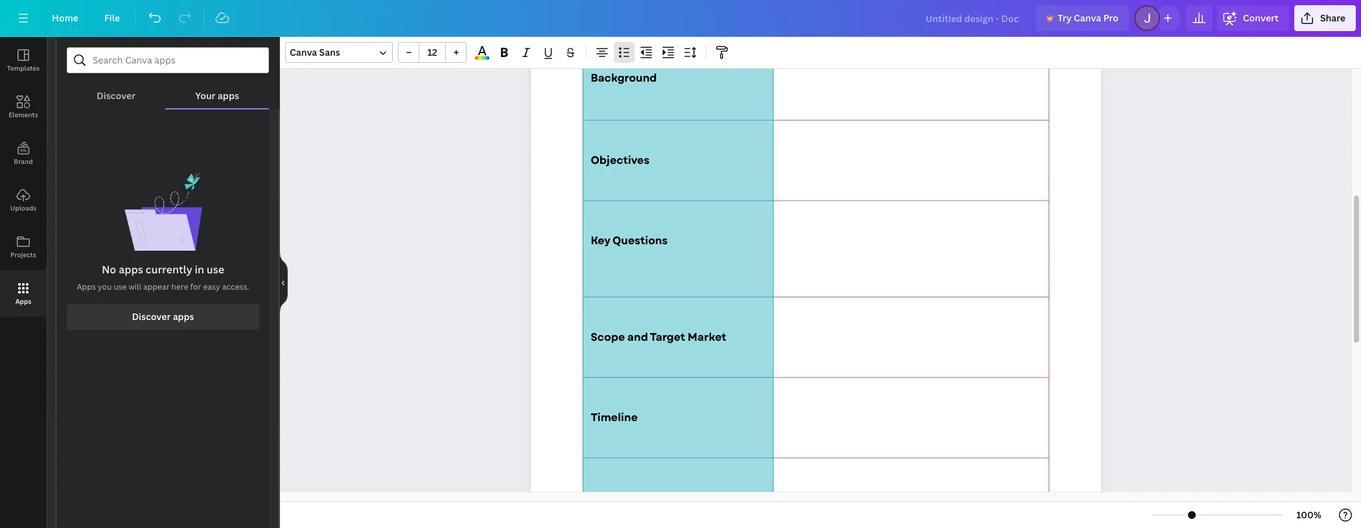 Task type: vqa. For each thing, say whether or not it's contained in the screenshot.
Position popup button
no



Task type: locate. For each thing, give the bounding box(es) containing it.
0 vertical spatial canva
[[1075, 12, 1102, 24]]

discover inside button
[[132, 311, 171, 323]]

color range image
[[476, 57, 490, 60]]

apps
[[218, 90, 239, 102], [119, 263, 143, 277], [173, 311, 194, 323]]

Design title text field
[[916, 5, 1031, 31]]

group
[[398, 42, 467, 63]]

1 horizontal spatial apps
[[173, 311, 194, 323]]

use left will
[[114, 282, 127, 293]]

apps
[[77, 282, 96, 293], [15, 297, 31, 306]]

0 horizontal spatial canva
[[290, 46, 317, 58]]

0 vertical spatial apps
[[77, 282, 96, 293]]

discover apps button
[[67, 304, 259, 330]]

brand
[[14, 157, 33, 166]]

brand button
[[0, 130, 47, 177]]

discover down search canva apps search box
[[97, 90, 136, 102]]

1 vertical spatial apps
[[15, 297, 31, 306]]

2 vertical spatial apps
[[173, 311, 194, 323]]

apps down projects on the top left
[[15, 297, 31, 306]]

apps right your
[[218, 90, 239, 102]]

0 vertical spatial apps
[[218, 90, 239, 102]]

discover down appear
[[132, 311, 171, 323]]

canva left sans
[[290, 46, 317, 58]]

0 vertical spatial discover
[[97, 90, 136, 102]]

home
[[52, 12, 78, 24]]

canva
[[1075, 12, 1102, 24], [290, 46, 317, 58]]

side panel tab list
[[0, 37, 47, 317]]

you
[[98, 282, 112, 293]]

– – number field
[[424, 46, 442, 58]]

uploads button
[[0, 177, 47, 224]]

discover inside button
[[97, 90, 136, 102]]

apps left you
[[77, 282, 96, 293]]

apps for no
[[119, 263, 143, 277]]

your apps
[[195, 90, 239, 102]]

home link
[[42, 5, 89, 31]]

convert button
[[1218, 5, 1290, 31]]

2 horizontal spatial apps
[[218, 90, 239, 102]]

discover for discover
[[97, 90, 136, 102]]

use
[[207, 263, 224, 277], [114, 282, 127, 293]]

canva right try
[[1075, 12, 1102, 24]]

apps down here
[[173, 311, 194, 323]]

apps button
[[0, 270, 47, 317]]

discover for discover apps
[[132, 311, 171, 323]]

0 vertical spatial use
[[207, 263, 224, 277]]

0 horizontal spatial apps
[[15, 297, 31, 306]]

0 horizontal spatial apps
[[119, 263, 143, 277]]

use right in
[[207, 263, 224, 277]]

discover
[[97, 90, 136, 102], [132, 311, 171, 323]]

in
[[195, 263, 204, 277]]

1 vertical spatial use
[[114, 282, 127, 293]]

apps up will
[[119, 263, 143, 277]]

apps for discover
[[173, 311, 194, 323]]

1 vertical spatial discover
[[132, 311, 171, 323]]

100%
[[1297, 509, 1322, 521]]

canva inside button
[[1075, 12, 1102, 24]]

elements
[[9, 110, 38, 119]]

apps inside the no apps currently in use apps you use will appear here for easy access.
[[119, 263, 143, 277]]

1 vertical spatial canva
[[290, 46, 317, 58]]

try
[[1058, 12, 1072, 24]]

file button
[[94, 5, 130, 31]]

1 horizontal spatial canva
[[1075, 12, 1102, 24]]

1 vertical spatial apps
[[119, 263, 143, 277]]

0 horizontal spatial use
[[114, 282, 127, 293]]

canva sans button
[[285, 42, 393, 63]]

templates button
[[0, 37, 47, 84]]

1 horizontal spatial apps
[[77, 282, 96, 293]]



Task type: describe. For each thing, give the bounding box(es) containing it.
try canva pro button
[[1036, 5, 1130, 31]]

elements button
[[0, 84, 47, 130]]

projects
[[10, 250, 36, 259]]

try canva pro
[[1058, 12, 1119, 24]]

convert
[[1244, 12, 1280, 24]]

share button
[[1295, 5, 1357, 31]]

access.
[[222, 282, 249, 293]]

share
[[1321, 12, 1346, 24]]

file
[[104, 12, 120, 24]]

discover button
[[67, 73, 166, 108]]

apps for your
[[218, 90, 239, 102]]

canva sans
[[290, 46, 340, 58]]

your
[[195, 90, 216, 102]]

pro
[[1104, 12, 1119, 24]]

Search Canva apps search field
[[93, 48, 243, 73]]

apps inside button
[[15, 297, 31, 306]]

1 horizontal spatial use
[[207, 263, 224, 277]]

apps inside the no apps currently in use apps you use will appear here for easy access.
[[77, 282, 96, 293]]

for
[[190, 282, 201, 293]]

projects button
[[0, 224, 47, 270]]

no
[[102, 263, 116, 277]]

will
[[129, 282, 141, 293]]

here
[[172, 282, 189, 293]]

empty folder image displayed when there are no installed apps image
[[124, 172, 202, 251]]

currently
[[146, 263, 192, 277]]

sans
[[319, 46, 340, 58]]

appear
[[143, 282, 170, 293]]

uploads
[[10, 204, 36, 213]]

discover apps
[[132, 311, 194, 323]]

your apps button
[[166, 73, 269, 108]]

easy
[[203, 282, 220, 293]]

hide image
[[280, 252, 288, 314]]

templates
[[7, 64, 40, 73]]

main menu bar
[[0, 0, 1362, 37]]

no apps currently in use apps you use will appear here for easy access.
[[77, 263, 249, 293]]

100% button
[[1289, 505, 1331, 526]]

canva inside 'popup button'
[[290, 46, 317, 58]]



